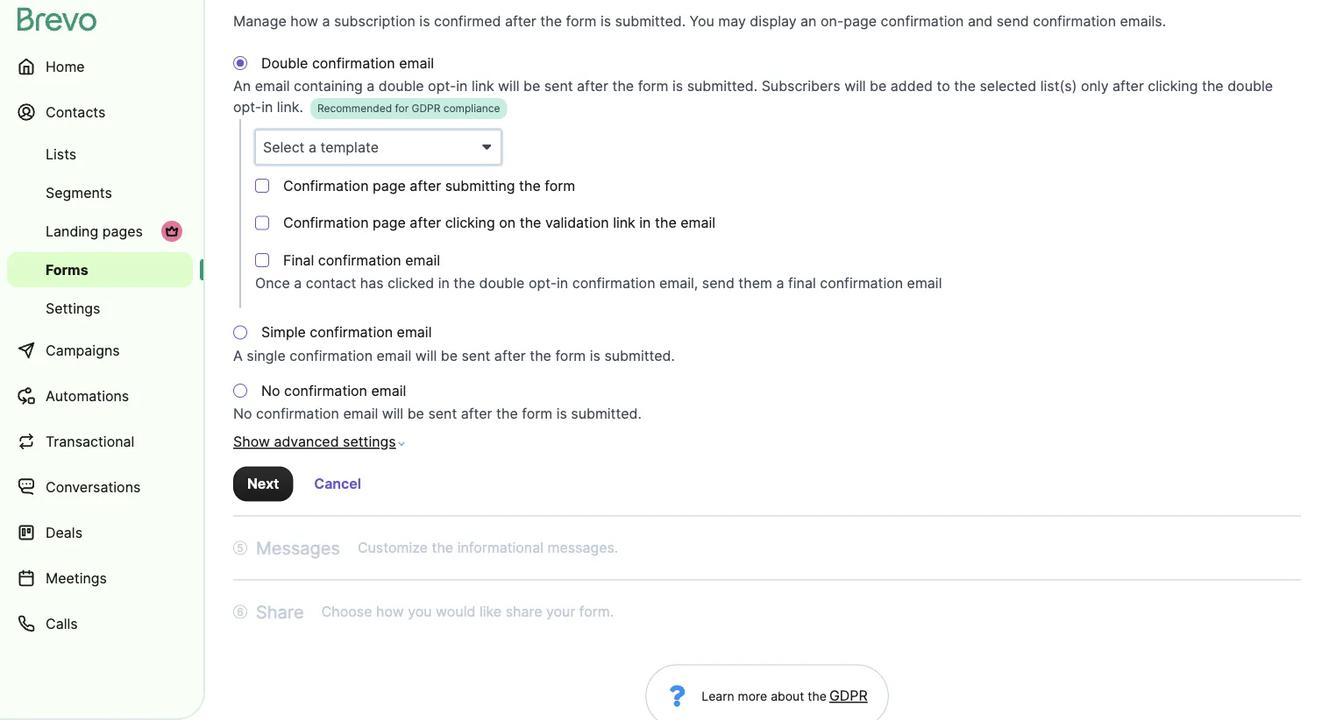 Task type: vqa. For each thing, say whether or not it's contained in the screenshot.
Add a filter
no



Task type: locate. For each thing, give the bounding box(es) containing it.
how right 'manage'
[[290, 13, 318, 30]]

page down for
[[373, 178, 406, 195]]

0 horizontal spatial no
[[233, 406, 252, 423]]

0 vertical spatial sent
[[544, 78, 573, 95]]

messages
[[256, 538, 340, 560]]

clicked
[[388, 275, 434, 292]]

how
[[290, 13, 318, 30], [376, 604, 404, 621]]

no down single at the left of page
[[261, 383, 280, 400]]

how left you
[[376, 604, 404, 621]]

transactional link
[[7, 421, 193, 463]]

0 vertical spatial gdpr
[[412, 103, 441, 115]]

validation
[[545, 215, 609, 232]]

added
[[891, 78, 933, 95]]

1 horizontal spatial no
[[261, 383, 280, 400]]

1 vertical spatial confirmation
[[283, 215, 369, 232]]

segments
[[46, 184, 112, 201]]

confirmation down contact
[[310, 324, 393, 342]]

an
[[233, 78, 251, 95]]

1 vertical spatial how
[[376, 604, 404, 621]]

clicking
[[1148, 78, 1198, 95], [445, 215, 495, 232]]

0 horizontal spatial gdpr
[[412, 103, 441, 115]]

1 horizontal spatial clicking
[[1148, 78, 1198, 95]]

link
[[472, 78, 494, 95], [613, 215, 636, 232]]

0 vertical spatial clicking
[[1148, 78, 1198, 95]]

1 vertical spatial clicking
[[445, 215, 495, 232]]

confirmation left "and"
[[881, 13, 964, 30]]

0 vertical spatial no
[[261, 383, 280, 400]]

0 vertical spatial opt-
[[428, 78, 456, 95]]

no for no confirmation email will be sent after the form is submitted.
[[233, 406, 252, 423]]

be
[[524, 78, 540, 95], [870, 78, 887, 95], [441, 348, 458, 365], [407, 406, 424, 423]]

1 vertical spatial no
[[233, 406, 252, 423]]

clicking inside 'an email containing a double opt-in link will be sent after the form is submitted. subscribers will be added to the selected list(s) only after clicking the double opt-in link.'
[[1148, 78, 1198, 95]]

a single confirmation email will be sent after the form is submitted.
[[233, 348, 675, 365]]

a up recommended
[[367, 78, 375, 95]]

1 horizontal spatial how
[[376, 604, 404, 621]]

automations link
[[7, 375, 193, 417]]

once a contact has clicked in the double opt-in confirmation email, send them a final confirmation email
[[255, 275, 942, 292]]

left___rvooi image
[[165, 225, 179, 239]]

gdpr
[[412, 103, 441, 115], [830, 688, 868, 706]]

email inside 'an email containing a double opt-in link will be sent after the form is submitted. subscribers will be added to the selected list(s) only after clicking the double opt-in link.'
[[255, 78, 290, 95]]

show advanced settings
[[233, 434, 396, 451]]

2 confirmation from the top
[[283, 215, 369, 232]]

link inside 'an email containing a double opt-in link will be sent after the form is submitted. subscribers will be added to the selected list(s) only after clicking the double opt-in link.'
[[472, 78, 494, 95]]

1 vertical spatial opt-
[[233, 99, 261, 116]]

1 vertical spatial sent
[[462, 348, 491, 365]]

will
[[498, 78, 520, 95], [845, 78, 866, 95], [416, 348, 437, 365], [382, 406, 404, 423]]

no up show
[[233, 406, 252, 423]]

page right an
[[844, 13, 877, 30]]

opt- up compliance
[[428, 78, 456, 95]]

contacts link
[[7, 91, 193, 133]]

in up compliance
[[456, 78, 468, 95]]

confirmation right final
[[820, 275, 903, 292]]

link right validation
[[613, 215, 636, 232]]

page up final confirmation email
[[373, 215, 406, 232]]

transactional
[[46, 433, 134, 450]]

a
[[322, 13, 330, 30], [367, 78, 375, 95], [294, 275, 302, 292], [777, 275, 784, 292]]

page
[[844, 13, 877, 30], [373, 178, 406, 195], [373, 215, 406, 232]]

0 horizontal spatial how
[[290, 13, 318, 30]]

0 vertical spatial send
[[997, 13, 1029, 30]]

1 horizontal spatial sent
[[462, 348, 491, 365]]

send
[[997, 13, 1029, 30], [702, 275, 735, 292]]

0 vertical spatial how
[[290, 13, 318, 30]]

final confirmation email
[[283, 252, 440, 269]]

pages
[[102, 223, 143, 240]]

1 vertical spatial link
[[613, 215, 636, 232]]

link up compliance
[[472, 78, 494, 95]]

confirmation
[[881, 13, 964, 30], [1033, 13, 1116, 30], [312, 55, 395, 72], [318, 252, 401, 269], [572, 275, 656, 292], [820, 275, 903, 292], [310, 324, 393, 342], [290, 348, 373, 365], [284, 383, 367, 400], [256, 406, 339, 423]]

submitting
[[445, 178, 515, 195]]

clicking down emails.
[[1148, 78, 1198, 95]]

after
[[505, 13, 537, 30], [577, 78, 609, 95], [1113, 78, 1144, 95], [410, 178, 441, 195], [410, 215, 441, 232], [494, 348, 526, 365], [461, 406, 492, 423]]

confirmation up the advanced
[[256, 406, 339, 423]]

page for confirmation page after submitting the form
[[373, 178, 406, 195]]

no
[[261, 383, 280, 400], [233, 406, 252, 423]]

meetings
[[46, 570, 107, 587]]

display
[[750, 13, 797, 30]]

1 horizontal spatial send
[[997, 13, 1029, 30]]

gdpr right for
[[412, 103, 441, 115]]

send right "and"
[[997, 13, 1029, 30]]

2 vertical spatial page
[[373, 215, 406, 232]]

will up compliance
[[498, 78, 520, 95]]

2 horizontal spatial opt-
[[529, 275, 557, 292]]

opt- down an
[[233, 99, 261, 116]]

will up no confirmation email will be sent after the form is submitted.
[[416, 348, 437, 365]]

deals link
[[7, 512, 193, 554]]

clicking left on
[[445, 215, 495, 232]]

email
[[399, 55, 434, 72], [255, 78, 290, 95], [681, 215, 716, 232], [405, 252, 440, 269], [907, 275, 942, 292], [397, 324, 432, 342], [377, 348, 412, 365], [371, 383, 406, 400], [343, 406, 378, 423]]

send left them
[[702, 275, 735, 292]]

no for no confirmation email
[[261, 383, 280, 400]]

2 vertical spatial sent
[[428, 406, 457, 423]]

1 vertical spatial page
[[373, 178, 406, 195]]

lists
[[46, 146, 76, 163]]

settings link
[[7, 291, 193, 326]]

2 horizontal spatial sent
[[544, 78, 573, 95]]

confirmation page after clicking on the validation link in the email
[[283, 215, 716, 232]]

in down validation
[[557, 275, 568, 292]]

you
[[690, 13, 715, 30]]

segments link
[[7, 175, 193, 210]]

double
[[379, 78, 424, 95], [1228, 78, 1273, 95], [479, 275, 525, 292]]

has
[[360, 275, 384, 292]]

0 vertical spatial confirmation
[[283, 178, 369, 195]]

1 horizontal spatial gdpr
[[830, 688, 868, 706]]

recommended for gdpr compliance
[[317, 103, 500, 115]]

0 horizontal spatial send
[[702, 275, 735, 292]]

1 confirmation from the top
[[283, 178, 369, 195]]

is inside 'an email containing a double opt-in link will be sent after the form is submitted. subscribers will be added to the selected list(s) only after clicking the double opt-in link.'
[[673, 78, 683, 95]]

0 vertical spatial link
[[472, 78, 494, 95]]

1 horizontal spatial link
[[613, 215, 636, 232]]

list(s)
[[1041, 78, 1077, 95]]

confirmation for confirmation page after submitting the form
[[283, 178, 369, 195]]

for
[[395, 103, 409, 115]]

no confirmation email
[[261, 383, 406, 400]]

sent
[[544, 78, 573, 95], [462, 348, 491, 365], [428, 406, 457, 423]]

confirmation up show advanced settings
[[284, 383, 367, 400]]

subscription
[[334, 13, 416, 30]]

to
[[937, 78, 950, 95]]

more
[[738, 690, 768, 705]]

a up "double confirmation email"
[[322, 13, 330, 30]]

0 horizontal spatial link
[[472, 78, 494, 95]]

form
[[566, 13, 597, 30], [638, 78, 669, 95], [545, 178, 575, 195], [555, 348, 586, 365], [522, 406, 553, 423]]

manage
[[233, 13, 287, 30]]

in
[[456, 78, 468, 95], [261, 99, 273, 116], [640, 215, 651, 232], [438, 275, 450, 292], [557, 275, 568, 292]]

form inside 'an email containing a double opt-in link will be sent after the form is submitted. subscribers will be added to the selected list(s) only after clicking the double opt-in link.'
[[638, 78, 669, 95]]

in right clicked
[[438, 275, 450, 292]]

gdpr right "about"
[[830, 688, 868, 706]]

confirmation
[[283, 178, 369, 195], [283, 215, 369, 232]]

opt- down validation
[[529, 275, 557, 292]]

emails.
[[1120, 13, 1166, 30]]

0 vertical spatial page
[[844, 13, 877, 30]]

0 horizontal spatial clicking
[[445, 215, 495, 232]]

informational
[[457, 540, 544, 557]]

opt-
[[428, 78, 456, 95], [233, 99, 261, 116], [529, 275, 557, 292]]

like
[[480, 604, 502, 621]]

2 vertical spatial opt-
[[529, 275, 557, 292]]

share
[[506, 604, 542, 621]]



Task type: describe. For each thing, give the bounding box(es) containing it.
in right validation
[[640, 215, 651, 232]]

lists link
[[7, 137, 193, 172]]

home link
[[7, 46, 193, 88]]

may
[[719, 13, 746, 30]]

campaigns
[[46, 342, 120, 359]]

customize the informational messages.
[[358, 540, 619, 557]]

settings
[[343, 434, 396, 451]]

a down final
[[294, 275, 302, 292]]

confirmation down simple confirmation email
[[290, 348, 373, 365]]

single
[[247, 348, 286, 365]]

the inside learn more about the gdpr
[[808, 690, 827, 705]]

confirmed
[[434, 13, 501, 30]]

learn more about the gdpr
[[702, 688, 868, 706]]

sent inside 'an email containing a double opt-in link will be sent after the form is submitted. subscribers will be added to the selected list(s) only after clicking the double opt-in link.'
[[544, 78, 573, 95]]

contacts
[[46, 103, 106, 121]]

meetings link
[[7, 558, 193, 600]]

next
[[247, 476, 279, 493]]

you
[[408, 604, 432, 621]]

selected
[[980, 78, 1037, 95]]

landing
[[46, 223, 98, 240]]

contact
[[306, 275, 356, 292]]

final
[[283, 252, 314, 269]]

in left link.
[[261, 99, 273, 116]]

landing pages
[[46, 223, 143, 240]]

1 horizontal spatial double
[[479, 275, 525, 292]]

messages.
[[548, 540, 619, 557]]

about
[[771, 690, 804, 705]]

a left final
[[777, 275, 784, 292]]

final
[[788, 275, 816, 292]]

simple
[[261, 324, 306, 342]]

an
[[801, 13, 817, 30]]

confirmation up the has
[[318, 252, 401, 269]]

only
[[1081, 78, 1109, 95]]

choose
[[322, 604, 372, 621]]

simple confirmation email
[[261, 324, 432, 342]]

an email containing a double opt-in link will be sent after the form is submitted. subscribers will be added to the selected list(s) only after clicking the double opt-in link.
[[233, 78, 1273, 116]]

will up settings
[[382, 406, 404, 423]]

compliance
[[444, 103, 500, 115]]

choose how you would like share your form.
[[322, 604, 614, 621]]

cancel button
[[300, 467, 375, 503]]

automations
[[46, 388, 129, 405]]

home
[[46, 58, 85, 75]]

manage how a subscription is confirmed after the form is submitted. you may display an on-page confirmation and send confirmation emails.
[[233, 13, 1166, 30]]

on
[[499, 215, 516, 232]]

link.
[[277, 99, 303, 116]]

how for manage
[[290, 13, 318, 30]]

campaigns link
[[7, 330, 193, 372]]

cancel
[[314, 476, 361, 493]]

0 horizontal spatial sent
[[428, 406, 457, 423]]

0 horizontal spatial double
[[379, 78, 424, 95]]

advanced
[[274, 434, 339, 451]]

containing
[[294, 78, 363, 95]]

1 horizontal spatial opt-
[[428, 78, 456, 95]]

2 horizontal spatial double
[[1228, 78, 1273, 95]]

double
[[261, 55, 308, 72]]

how for choose
[[376, 604, 404, 621]]

would
[[436, 604, 476, 621]]

recommended
[[317, 103, 392, 115]]

a
[[233, 348, 243, 365]]

link for will
[[472, 78, 494, 95]]

and
[[968, 13, 993, 30]]

no confirmation email will be sent after the form is submitted.
[[233, 406, 642, 423]]

forms
[[46, 261, 88, 278]]

your
[[546, 604, 576, 621]]

confirmation for confirmation page after clicking on the validation link in the email
[[283, 215, 369, 232]]

confirmation up containing
[[312, 55, 395, 72]]

6
[[237, 606, 244, 619]]

link for in
[[613, 215, 636, 232]]

customize
[[358, 540, 428, 557]]

forms link
[[7, 253, 193, 288]]

5
[[237, 542, 243, 555]]

subscribers
[[762, 78, 841, 95]]

calls
[[46, 616, 78, 633]]

page for confirmation page after clicking on the validation link in the email
[[373, 215, 406, 232]]

email,
[[659, 275, 698, 292]]

deals
[[46, 524, 82, 542]]

landing pages link
[[7, 214, 193, 249]]

confirmation up list(s)
[[1033, 13, 1116, 30]]

conversations
[[46, 479, 141, 496]]

learn
[[702, 690, 735, 705]]

form.
[[580, 604, 614, 621]]

gdpr link
[[827, 687, 868, 708]]

show
[[233, 434, 270, 451]]

calls link
[[7, 603, 193, 645]]

double confirmation email
[[261, 55, 434, 72]]

confirmation page after submitting the form
[[283, 178, 575, 195]]

share
[[256, 602, 304, 624]]

submitted. inside 'an email containing a double opt-in link will be sent after the form is submitted. subscribers will be added to the selected list(s) only after clicking the double opt-in link.'
[[687, 78, 758, 95]]

1 vertical spatial send
[[702, 275, 735, 292]]

confirmation left email,
[[572, 275, 656, 292]]

will right subscribers
[[845, 78, 866, 95]]

conversations link
[[7, 467, 193, 509]]

them
[[739, 275, 773, 292]]

1 vertical spatial gdpr
[[830, 688, 868, 706]]

0 horizontal spatial opt-
[[233, 99, 261, 116]]

once
[[255, 275, 290, 292]]

a inside 'an email containing a double opt-in link will be sent after the form is submitted. subscribers will be added to the selected list(s) only after clicking the double opt-in link.'
[[367, 78, 375, 95]]

on-
[[821, 13, 844, 30]]



